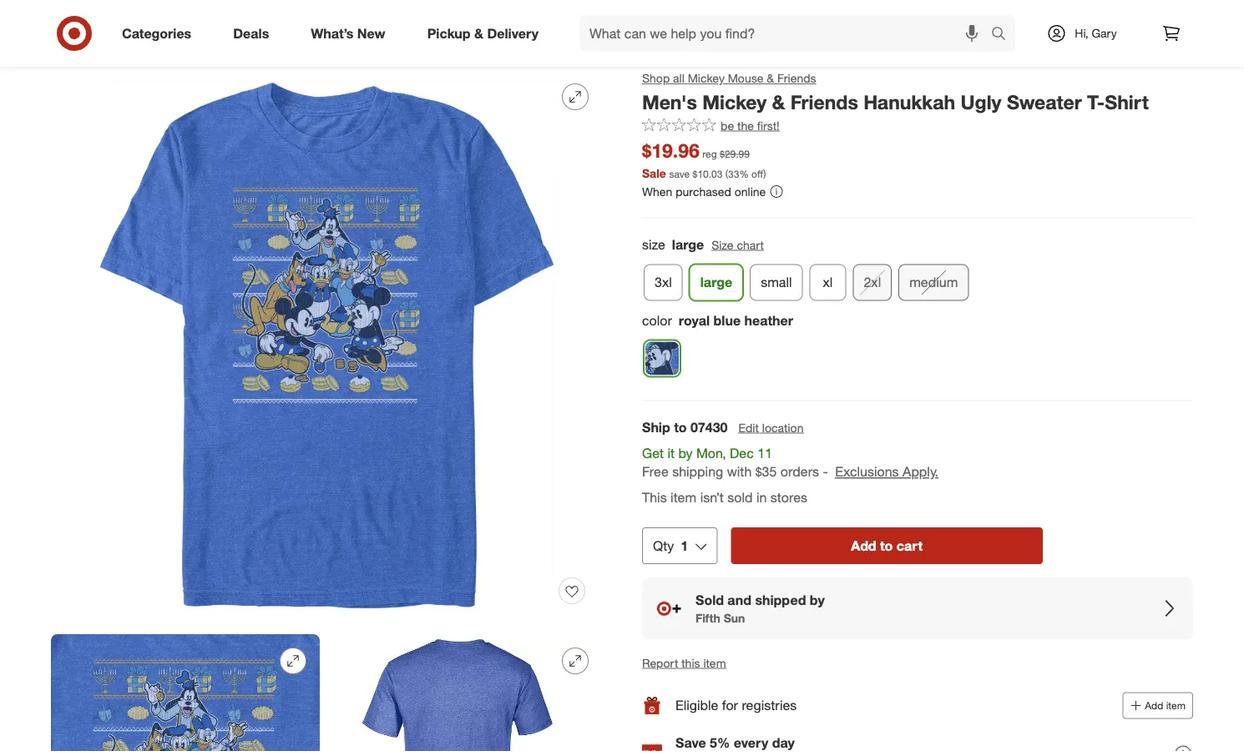 Task type: vqa. For each thing, say whether or not it's contained in the screenshot.
orders
yes



Task type: describe. For each thing, give the bounding box(es) containing it.
3 / from the left
[[345, 38, 349, 52]]

what's new
[[311, 25, 386, 41]]

day
[[772, 735, 795, 751]]

royal
[[679, 312, 710, 329]]

registries
[[742, 698, 797, 714]]

item inside button
[[704, 656, 726, 671]]

eligible for registries
[[676, 698, 797, 714]]

2xl
[[864, 274, 881, 291]]

report this item
[[642, 656, 726, 671]]

purchased
[[676, 184, 732, 199]]

mouse
[[728, 71, 764, 86]]

xl
[[823, 274, 833, 291]]

add for add item
[[1145, 700, 1164, 712]]

apply.
[[903, 464, 939, 480]]

qty
[[653, 538, 674, 554]]

save
[[669, 168, 690, 180]]

to for ship
[[674, 419, 687, 435]]

$19.96 reg $29.99 sale save $ 10.03 ( 33 % off )
[[642, 139, 766, 180]]

categories link
[[108, 15, 212, 52]]

sweater
[[1007, 90, 1082, 114]]

this
[[682, 656, 700, 671]]

reg
[[703, 148, 717, 161]]

every
[[734, 735, 769, 751]]

& right shoes
[[179, 38, 187, 52]]

shop
[[642, 71, 670, 86]]

clothing
[[298, 38, 342, 52]]

-
[[823, 464, 828, 480]]

the
[[737, 118, 754, 133]]

men's
[[265, 38, 295, 52]]

hi,
[[1075, 26, 1089, 41]]

1 / from the left
[[86, 38, 90, 52]]

$29.99
[[720, 148, 750, 161]]

when
[[642, 184, 673, 199]]

in
[[757, 490, 767, 506]]

size large size chart
[[642, 236, 764, 253]]

ship
[[642, 419, 670, 435]]

1 vertical spatial mickey
[[703, 90, 767, 114]]

eligible
[[676, 698, 719, 714]]

pickup & delivery
[[427, 25, 539, 41]]

shop all mickey mouse & friends men's mickey & friends hanukkah ugly sweater t-shirt
[[642, 71, 1149, 114]]

men's
[[642, 90, 697, 114]]

what's
[[311, 25, 354, 41]]

fifth
[[696, 611, 721, 626]]

when purchased online
[[642, 184, 766, 199]]

ugly
[[961, 90, 1002, 114]]

%
[[739, 168, 749, 180]]

shirt
[[1105, 90, 1149, 114]]

hi, gary
[[1075, 26, 1117, 41]]

sold
[[696, 592, 724, 609]]

by inside get it by mon, dec 11 free shipping with $35 orders - exclusions apply.
[[679, 445, 693, 461]]

size
[[642, 236, 665, 253]]

clothing, shoes & accessories link
[[93, 38, 254, 52]]

men's mickey & friends hanukkah ugly sweater t-shirt, 3 of 6 image
[[333, 635, 602, 752]]

& right 'pickup'
[[474, 25, 484, 41]]

What can we help you find? suggestions appear below search field
[[580, 15, 996, 52]]

$19.96
[[642, 139, 700, 163]]

qty 1
[[653, 538, 688, 554]]

royal blue heather image
[[645, 341, 680, 376]]

11
[[758, 445, 773, 461]]

advertisement region
[[38, 0, 1207, 20]]

categories
[[122, 25, 191, 41]]

get it by mon, dec 11 free shipping with $35 orders - exclusions apply.
[[642, 445, 939, 480]]

0 vertical spatial mickey
[[688, 71, 725, 86]]

$35
[[756, 464, 777, 480]]

men's mickey & friends hanukkah ugly sweater t-shirt, 1 of 6 image
[[51, 70, 602, 621]]

item for this
[[671, 490, 697, 506]]

shoes
[[143, 38, 176, 52]]

2xl link
[[853, 264, 892, 301]]

sold and shipped by fifth sun
[[696, 592, 825, 626]]

1 vertical spatial large
[[701, 274, 733, 291]]

search
[[984, 27, 1024, 43]]

size chart button
[[711, 236, 765, 254]]

(
[[726, 168, 728, 180]]

this item isn't sold in stores
[[642, 490, 808, 506]]

this
[[642, 490, 667, 506]]

to for add
[[880, 538, 893, 554]]

color
[[642, 312, 672, 329]]

small
[[761, 274, 792, 291]]

be
[[721, 118, 734, 133]]

stores
[[771, 490, 808, 506]]

1 vertical spatial friends
[[791, 90, 858, 114]]

sun
[[724, 611, 745, 626]]

07430
[[691, 419, 728, 435]]

report this item button
[[642, 655, 726, 672]]

gary
[[1092, 26, 1117, 41]]

orders
[[781, 464, 819, 480]]

save
[[676, 735, 706, 751]]

size
[[712, 238, 734, 252]]

3xl link
[[644, 264, 683, 301]]

item for add
[[1166, 700, 1186, 712]]



Task type: locate. For each thing, give the bounding box(es) containing it.
10.03
[[698, 168, 723, 180]]

5%
[[710, 735, 730, 751]]

add inside add item button
[[1145, 700, 1164, 712]]

large up color royal blue heather
[[701, 274, 733, 291]]

3xl
[[655, 274, 672, 291]]

pickup
[[427, 25, 471, 41]]

medium
[[910, 274, 958, 291]]

group
[[641, 235, 1194, 308]]

isn't
[[700, 490, 724, 506]]

add inside add to cart button
[[851, 538, 877, 554]]

location
[[762, 420, 804, 435]]

off
[[752, 168, 764, 180]]

add item button
[[1123, 693, 1194, 720]]

exclusions apply. link
[[835, 464, 939, 480]]

dec
[[730, 445, 754, 461]]

0 vertical spatial add
[[851, 538, 877, 554]]

2 / from the left
[[257, 38, 261, 52]]

0 horizontal spatial by
[[679, 445, 693, 461]]

get
[[642, 445, 664, 461]]

0 vertical spatial item
[[671, 490, 697, 506]]

chart
[[737, 238, 764, 252]]

0 vertical spatial friends
[[778, 71, 816, 86]]

heather
[[745, 312, 793, 329]]

0 horizontal spatial to
[[674, 419, 687, 435]]

sale
[[642, 166, 666, 180]]

blue
[[714, 312, 741, 329]]

cart
[[897, 538, 923, 554]]

/
[[86, 38, 90, 52], [257, 38, 261, 52], [345, 38, 349, 52]]

mickey up be
[[703, 90, 767, 114]]

save 5% every day
[[676, 735, 795, 751]]

and
[[728, 592, 752, 609]]

add for add to cart
[[851, 538, 877, 554]]

small link
[[750, 264, 803, 301]]

&
[[474, 25, 484, 41], [179, 38, 187, 52], [767, 71, 774, 86], [772, 90, 785, 114]]

0 horizontal spatial add
[[851, 538, 877, 554]]

2 vertical spatial item
[[1166, 700, 1186, 712]]

0 vertical spatial to
[[674, 419, 687, 435]]

edit location button
[[738, 419, 805, 437]]

shipping
[[672, 464, 723, 480]]

& right mouse
[[767, 71, 774, 86]]

men's mickey & friends hanukkah ugly sweater t-shirt, 2 of 6 image
[[51, 635, 320, 752]]

image gallery element
[[51, 70, 602, 752]]

1 horizontal spatial by
[[810, 592, 825, 609]]

pickup & delivery link
[[413, 15, 560, 52]]

online
[[735, 184, 766, 199]]

mickey
[[688, 71, 725, 86], [703, 90, 767, 114]]

mon,
[[697, 445, 726, 461]]

t-
[[1087, 90, 1105, 114]]

exclusions
[[835, 464, 899, 480]]

large
[[672, 236, 704, 253], [701, 274, 733, 291]]

1 vertical spatial item
[[704, 656, 726, 671]]

large right 'size'
[[672, 236, 704, 253]]

add to cart button
[[731, 528, 1043, 564]]

0 horizontal spatial item
[[671, 490, 697, 506]]

0 vertical spatial by
[[679, 445, 693, 461]]

item
[[671, 490, 697, 506], [704, 656, 726, 671], [1166, 700, 1186, 712]]

by
[[679, 445, 693, 461], [810, 592, 825, 609]]

0 horizontal spatial /
[[86, 38, 90, 52]]

group containing size
[[641, 235, 1194, 308]]

what's new link
[[297, 15, 406, 52]]

1 vertical spatial add
[[1145, 700, 1164, 712]]

2 horizontal spatial item
[[1166, 700, 1186, 712]]

ship to 07430
[[642, 419, 728, 435]]

delivery
[[487, 25, 539, 41]]

1 horizontal spatial item
[[704, 656, 726, 671]]

item inside the fulfillment region
[[671, 490, 697, 506]]

0 vertical spatial large
[[672, 236, 704, 253]]

deals link
[[219, 15, 290, 52]]

tops
[[352, 38, 377, 52]]

/ left tops
[[345, 38, 349, 52]]

target link
[[51, 38, 83, 52]]

hanukkah
[[864, 90, 956, 114]]

search button
[[984, 15, 1024, 55]]

tops link
[[352, 38, 377, 52]]

edit
[[739, 420, 759, 435]]

add to cart
[[851, 538, 923, 554]]

with
[[727, 464, 752, 480]]

target / clothing, shoes & accessories / men's clothing / tops
[[51, 38, 377, 52]]

/ left men's
[[257, 38, 261, 52]]

accessories
[[190, 38, 254, 52]]

)
[[764, 168, 766, 180]]

33
[[728, 168, 739, 180]]

it
[[668, 445, 675, 461]]

1 horizontal spatial /
[[257, 38, 261, 52]]

report
[[642, 656, 678, 671]]

/ right target link at the top left of the page
[[86, 38, 90, 52]]

edit location
[[739, 420, 804, 435]]

& up first!
[[772, 90, 785, 114]]

item inside button
[[1166, 700, 1186, 712]]

1 horizontal spatial add
[[1145, 700, 1164, 712]]

to inside add to cart button
[[880, 538, 893, 554]]

fulfillment region
[[642, 418, 1194, 640]]

shipped
[[755, 592, 806, 609]]

clothing,
[[93, 38, 140, 52]]

free
[[642, 464, 669, 480]]

1 horizontal spatial to
[[880, 538, 893, 554]]

first!
[[757, 118, 780, 133]]

1 vertical spatial to
[[880, 538, 893, 554]]

mickey right all
[[688, 71, 725, 86]]

medium link
[[899, 264, 969, 301]]

deals
[[233, 25, 269, 41]]

by right 'shipped'
[[810, 592, 825, 609]]

2 horizontal spatial /
[[345, 38, 349, 52]]

by inside sold and shipped by fifth sun
[[810, 592, 825, 609]]

1 vertical spatial by
[[810, 592, 825, 609]]

by right it on the bottom
[[679, 445, 693, 461]]

to left cart
[[880, 538, 893, 554]]

men's clothing link
[[265, 38, 342, 52]]

large link
[[690, 264, 743, 301]]

to right ship
[[674, 419, 687, 435]]



